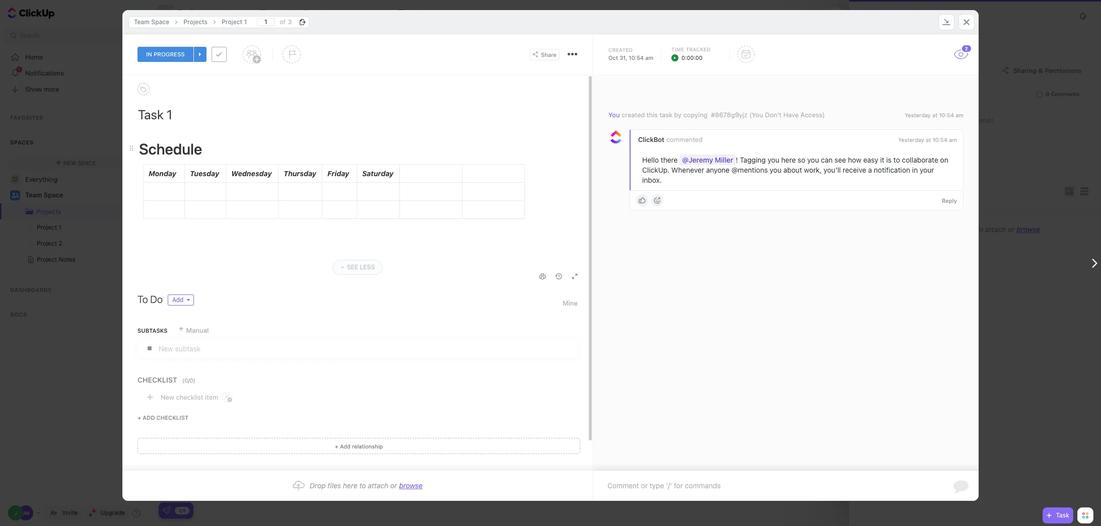 Task type: locate. For each thing, give the bounding box(es) containing it.
0 horizontal spatial browse link
[[399, 482, 423, 490]]

0 vertical spatial browse link
[[1017, 225, 1040, 234]]

1 inside task locations element
[[244, 18, 247, 25]]

share button inside 'task details' element
[[530, 49, 560, 60]]

1 vertical spatial drop files here to attach or browse
[[310, 482, 423, 490]]

user friends image
[[11, 192, 19, 199]]

+ for + add relationship
[[335, 443, 339, 450]]

calendar link
[[313, 0, 347, 25]]

files inside schedule dialog
[[328, 482, 341, 490]]

1 vertical spatial browse link
[[399, 482, 423, 490]]

1 vertical spatial or
[[390, 482, 397, 490]]

0 horizontal spatial projects link
[[1, 204, 122, 220]]

0 horizontal spatial task
[[202, 349, 216, 357]]

1 horizontal spatial drop files here to attach or browse
[[928, 225, 1040, 234]]

or for browse 'link' in schedule dialog
[[390, 482, 397, 490]]

project 1 link
[[217, 16, 252, 28], [0, 220, 132, 236]]

access)
[[801, 111, 825, 119]]

0 horizontal spatial attach
[[368, 482, 389, 490]]

or
[[1008, 225, 1015, 234], [390, 482, 397, 490]]

1 horizontal spatial task
[[1056, 512, 1070, 519]]

0 vertical spatial yesterday
[[905, 112, 931, 118]]

tuesday
[[190, 169, 219, 178]]

share
[[1072, 9, 1088, 16], [541, 51, 557, 58]]

drop files here to attach or browse down reply
[[928, 225, 1040, 234]]

(0/0)
[[182, 377, 195, 384]]

+ left "relationship"
[[335, 443, 339, 450]]

projects link down everything link at left top
[[1, 204, 122, 220]]

projects inside sidebar navigation
[[36, 208, 61, 216]]

0 horizontal spatial drop files here to attach or browse
[[310, 482, 423, 490]]

team space inside sidebar navigation
[[25, 191, 63, 199]]

hello there @jeremy miller
[[642, 156, 734, 164]]

to inside ! tagging you here so you can see how easy it is to collaborate on clickup. whenever anyone @mentions you about work, you'll receive a notification in your inbox.
[[894, 156, 900, 164]]

0 vertical spatial add
[[172, 296, 184, 304]]

1 vertical spatial at
[[926, 137, 931, 143]]

2 inside dropdown button
[[965, 46, 968, 51]]

new right list info image on the top left of page
[[230, 63, 243, 69]]

0 vertical spatial project 2 link
[[932, 13, 955, 19]]

2 inside sidebar navigation
[[59, 240, 62, 247]]

new up manual
[[194, 303, 205, 309]]

2 vertical spatial 10:54
[[933, 137, 948, 143]]

project 2 link up 2 dropdown button
[[932, 13, 955, 19]]

1 horizontal spatial at
[[933, 112, 938, 118]]

projects link left minimize task icon
[[903, 13, 925, 19]]

search left tasks...
[[169, 30, 189, 38]]

0 vertical spatial yesterday at 10:54 am
[[905, 112, 964, 118]]

1 horizontal spatial project 2
[[932, 13, 955, 19]]

0 vertical spatial or
[[1008, 225, 1015, 234]]

0 vertical spatial am
[[646, 54, 654, 61]]

1 vertical spatial am
[[956, 112, 964, 118]]

drop inside schedule dialog
[[310, 482, 326, 490]]

+ down checklist
[[138, 415, 141, 421]]

new task up the item
[[194, 386, 218, 392]]

tasks...
[[190, 30, 211, 38]]

task history region
[[594, 75, 979, 471]]

0 vertical spatial here
[[782, 156, 796, 164]]

task left by
[[660, 111, 673, 119]]

1 vertical spatial share button
[[530, 49, 560, 60]]

at for you created this task by copying #8678g9yjz (you don't have access)
[[933, 112, 938, 118]]

you'll
[[824, 166, 841, 174]]

attachments
[[865, 185, 920, 197]]

1 horizontal spatial team
[[134, 18, 150, 25]]

manual button
[[178, 322, 209, 339]]

projects up tasks...
[[184, 18, 208, 25]]

in inside dropdown button
[[146, 51, 152, 58]]

here
[[782, 156, 796, 164], [961, 225, 975, 234], [343, 482, 358, 490]]

2 vertical spatial here
[[343, 482, 358, 490]]

2 horizontal spatial +
[[335, 443, 339, 450]]

2 horizontal spatial to
[[977, 225, 984, 234]]

share inside 'task details' element
[[541, 51, 557, 58]]

1 horizontal spatial here
[[782, 156, 796, 164]]

everything link
[[0, 171, 152, 187]]

task up the item
[[207, 386, 218, 392]]

new space
[[63, 159, 96, 166]]

team space
[[865, 13, 897, 19], [134, 18, 169, 25], [25, 191, 63, 199]]

add for + add checklist
[[143, 415, 155, 421]]

friday
[[328, 169, 349, 178]]

10:54 for commented
[[933, 137, 948, 143]]

attach
[[986, 225, 1006, 234], [368, 482, 389, 490]]

new task button
[[221, 61, 263, 71], [185, 384, 221, 394]]

0 horizontal spatial at
[[926, 137, 931, 143]]

1 vertical spatial share
[[541, 51, 557, 58]]

0 horizontal spatial project 1 link
[[0, 220, 132, 236]]

Search tasks... text field
[[169, 27, 252, 41]]

task
[[244, 63, 259, 69], [660, 111, 673, 119], [207, 303, 218, 309], [207, 386, 218, 392]]

checklist down (0/0)
[[176, 393, 203, 401]]

task
[[202, 349, 216, 357], [1056, 512, 1070, 519]]

yesterday for clickbot commented
[[898, 137, 925, 143]]

at
[[933, 112, 938, 118], [926, 137, 931, 143]]

drop files here to attach or browse down "relationship"
[[310, 482, 423, 490]]

files down + add relationship
[[328, 482, 341, 490]]

projects
[[178, 8, 209, 17], [903, 13, 925, 19], [184, 18, 208, 25], [36, 208, 61, 216]]

0 vertical spatial project 1 link
[[217, 16, 252, 28]]

Set task position in this List number field
[[257, 18, 275, 26]]

more
[[44, 85, 59, 93]]

2 button
[[954, 44, 972, 59]]

in down collaborate
[[912, 166, 918, 174]]

new task button right list info image on the top left of page
[[221, 61, 263, 71]]

checklist (0/0)
[[138, 376, 195, 384]]

project 1 up project notes
[[37, 224, 62, 231]]

0 vertical spatial to
[[894, 156, 900, 164]]

team space inside task locations element
[[134, 18, 169, 25]]

projects up search tasks...
[[178, 8, 209, 17]]

3
[[288, 18, 292, 25]]

new up everything link at left top
[[63, 159, 76, 166]]

project 2 link up notes
[[0, 236, 132, 252]]

+
[[188, 303, 192, 309], [138, 415, 141, 421], [335, 443, 339, 450]]

new down checklist (0/0)
[[161, 393, 174, 401]]

10:54 for created
[[939, 112, 954, 118]]

1 vertical spatial yesterday
[[898, 137, 925, 143]]

space
[[880, 13, 897, 19], [151, 18, 169, 25], [78, 159, 96, 166], [44, 191, 63, 199]]

2 vertical spatial add
[[340, 443, 351, 450]]

by
[[674, 111, 682, 119]]

add right do
[[172, 296, 184, 304]]

project 1 down list
[[222, 18, 247, 25]]

2 horizontal spatial add
[[340, 443, 351, 450]]

notification
[[874, 166, 911, 174]]

0 vertical spatial new task
[[230, 63, 259, 69]]

projects down everything
[[36, 208, 61, 216]]

0 horizontal spatial team
[[25, 191, 42, 199]]

1 vertical spatial files
[[328, 482, 341, 490]]

1 horizontal spatial share button
[[1059, 5, 1092, 21]]

drop files here to attach or browse
[[928, 225, 1040, 234], [310, 482, 423, 490]]

less
[[360, 264, 375, 271]]

1 vertical spatial attach
[[368, 482, 389, 490]]

0 horizontal spatial project 2 link
[[0, 236, 132, 252]]

project 1 link up notes
[[0, 220, 132, 236]]

0 horizontal spatial project 1
[[37, 224, 62, 231]]

drop for browse 'link' in schedule dialog
[[310, 482, 326, 490]]

0 horizontal spatial files
[[328, 482, 341, 490]]

1 horizontal spatial files
[[945, 225, 959, 234]]

1 horizontal spatial add
[[172, 296, 184, 304]]

schedule
[[139, 140, 202, 158]]

about
[[784, 166, 802, 174]]

0 comments
[[1046, 91, 1080, 97]]

collaborate
[[902, 156, 939, 164]]

in progress button
[[138, 47, 193, 62]]

manual
[[186, 327, 209, 335]]

project
[[932, 13, 950, 19], [222, 18, 242, 25], [37, 224, 57, 231], [37, 240, 57, 247], [37, 256, 57, 264]]

1
[[244, 18, 247, 25], [59, 224, 62, 231]]

or inside schedule dialog
[[390, 482, 397, 490]]

add left "relationship"
[[340, 443, 351, 450]]

0 horizontal spatial or
[[390, 482, 397, 490]]

&
[[1039, 66, 1043, 74]]

0 horizontal spatial browse
[[399, 482, 423, 490]]

1 vertical spatial add
[[143, 415, 155, 421]]

drop
[[928, 225, 943, 234], [310, 482, 326, 490]]

receive
[[843, 166, 866, 174]]

0 vertical spatial in
[[146, 51, 152, 58]]

yesterday at 10:54 am for you created this task by copying #8678g9yjz (you don't have access)
[[905, 112, 964, 118]]

10:54 inside created oct 31, 10:54 am
[[629, 54, 644, 61]]

1 horizontal spatial browse
[[1017, 225, 1040, 234]]

project notes
[[37, 256, 76, 264]]

dashboards
[[10, 287, 52, 293]]

New subtask text field
[[159, 340, 577, 358]]

browse link
[[1017, 225, 1040, 234], [399, 482, 423, 490]]

search up home
[[20, 32, 39, 39]]

table link
[[408, 0, 430, 25]]

files down reply
[[945, 225, 959, 234]]

project 2 up project notes
[[37, 240, 62, 247]]

+ new task
[[188, 303, 218, 309]]

1 horizontal spatial to
[[894, 156, 900, 164]]

checklist down the new checklist item
[[156, 415, 189, 421]]

browse for browse 'link' in schedule dialog
[[399, 482, 423, 490]]

mine
[[563, 299, 578, 307]]

1 vertical spatial browse
[[399, 482, 423, 490]]

anyone
[[706, 166, 730, 174]]

0 horizontal spatial team space
[[25, 191, 63, 199]]

new
[[230, 63, 243, 69], [63, 159, 76, 166], [194, 303, 205, 309], [194, 386, 205, 392], [161, 393, 174, 401]]

see
[[835, 156, 846, 164]]

1 vertical spatial +
[[138, 415, 141, 421]]

drop files here to attach or browse for right browse 'link'
[[928, 225, 1040, 234]]

projects link
[[903, 13, 925, 19], [178, 16, 213, 28], [1, 204, 122, 220]]

2
[[952, 13, 955, 19], [965, 46, 968, 51], [218, 169, 222, 177], [59, 240, 62, 247], [218, 349, 222, 357]]

projects button
[[174, 2, 209, 24]]

1 vertical spatial checklist
[[156, 415, 189, 421]]

table
[[408, 8, 426, 17]]

0 vertical spatial share button
[[1059, 5, 1092, 21]]

new task button down (0/0)
[[185, 384, 221, 394]]

1 down list
[[244, 18, 247, 25]]

+ up the manual dropdown button in the left bottom of the page
[[188, 303, 192, 309]]

browse
[[1017, 225, 1040, 234], [399, 482, 423, 490]]

set priority element
[[283, 45, 301, 63]]

1 horizontal spatial new task
[[230, 63, 259, 69]]

1 vertical spatial project 1 link
[[0, 220, 132, 236]]

notes
[[59, 256, 76, 264]]

search inside sidebar navigation
[[20, 32, 39, 39]]

project notes link
[[0, 252, 132, 268]]

1 up project notes
[[59, 224, 62, 231]]

or for right browse 'link'
[[1008, 225, 1015, 234]]

yesterday at 10:54 am up collaborate
[[898, 137, 957, 143]]

1 horizontal spatial share
[[1072, 9, 1088, 16]]

1 vertical spatial here
[[961, 225, 975, 234]]

search tasks...
[[169, 30, 211, 38]]

1 horizontal spatial project 1 link
[[217, 16, 252, 28]]

0 horizontal spatial project 2
[[37, 240, 62, 247]]

attach inside schedule dialog
[[368, 482, 389, 490]]

you right tagging
[[768, 156, 780, 164]]

0 vertical spatial drop
[[928, 225, 943, 234]]

browse inside schedule dialog
[[399, 482, 423, 490]]

1 horizontal spatial +
[[188, 303, 192, 309]]

at for clickbot commented
[[926, 137, 931, 143]]

0 horizontal spatial new task
[[194, 386, 218, 392]]

yesterday
[[905, 112, 931, 118], [898, 137, 925, 143]]

task right list info image on the top left of page
[[244, 63, 259, 69]]

projects left minimize task icon
[[903, 13, 925, 19]]

task locations element
[[122, 10, 979, 34]]

new task right list info image on the top left of page
[[230, 63, 259, 69]]

is
[[887, 156, 892, 164]]

task up manual
[[207, 303, 218, 309]]

0 vertical spatial share
[[1072, 9, 1088, 16]]

0 vertical spatial drop files here to attach or browse
[[928, 225, 1040, 234]]

1 horizontal spatial drop
[[928, 225, 943, 234]]

1 horizontal spatial or
[[1008, 225, 1015, 234]]

upgrade
[[100, 509, 125, 517]]

0 vertical spatial files
[[945, 225, 959, 234]]

in left the progress
[[146, 51, 152, 58]]

space inside task locations element
[[151, 18, 169, 25]]

1 horizontal spatial team space
[[134, 18, 169, 25]]

add down checklist
[[143, 415, 155, 421]]

new checklist item
[[161, 393, 218, 401]]

1 vertical spatial drop
[[310, 482, 326, 490]]

this
[[647, 111, 658, 119]]

10:54
[[629, 54, 644, 61], [939, 112, 954, 118], [933, 137, 948, 143]]

0 vertical spatial 1
[[244, 18, 247, 25]]

0 horizontal spatial to
[[360, 482, 366, 490]]

in
[[146, 51, 152, 58], [912, 166, 918, 174]]

in progress
[[146, 51, 185, 58]]

2 vertical spatial +
[[335, 443, 339, 450]]

+ for + add checklist
[[138, 415, 141, 421]]

search for search tasks...
[[169, 30, 189, 38]]

+ for + new task
[[188, 303, 192, 309]]

new task for the new task button to the top
[[230, 63, 259, 69]]

notifications
[[25, 69, 64, 77]]

drop for right browse 'link'
[[928, 225, 943, 234]]

project 2 up 2 dropdown button
[[932, 13, 955, 19]]

2 horizontal spatial team
[[865, 13, 879, 19]]

sidebar navigation
[[0, 0, 152, 527]]

1 vertical spatial in
[[912, 166, 918, 174]]

you up work,
[[808, 156, 819, 164]]

files for right browse 'link'
[[945, 225, 959, 234]]

miller
[[715, 156, 734, 164]]

in inside ! tagging you here so you can see how easy it is to collaborate on clickup. whenever anyone @mentions you about work, you'll receive a notification in your inbox.
[[912, 166, 918, 174]]

yesterday at 10:54 am up on
[[905, 112, 964, 118]]

drop files here to attach or browse inside schedule dialog
[[310, 482, 423, 490]]

list info image
[[213, 63, 219, 69]]

1 horizontal spatial project 1
[[222, 18, 247, 25]]

task inside "region"
[[660, 111, 673, 119]]

1 vertical spatial yesterday at 10:54 am
[[898, 137, 957, 143]]

2 vertical spatial am
[[949, 137, 957, 143]]

project 1 inside sidebar navigation
[[37, 224, 62, 231]]

1 vertical spatial task
[[1056, 512, 1070, 519]]

1 horizontal spatial projects link
[[178, 16, 213, 28]]

1 horizontal spatial 1
[[244, 18, 247, 25]]

0 horizontal spatial add
[[143, 415, 155, 421]]

task body element
[[122, 75, 593, 503]]

project 1 link left set task position in this list number field
[[217, 16, 252, 28]]

0 vertical spatial project 2
[[932, 13, 955, 19]]

0 vertical spatial project 1
[[222, 18, 247, 25]]

0 horizontal spatial search
[[20, 32, 39, 39]]

projects link up tasks...
[[178, 16, 213, 28]]

0 horizontal spatial share button
[[530, 49, 560, 60]]

see less
[[347, 264, 375, 271]]

0 vertical spatial task
[[202, 349, 216, 357]]

2 horizontal spatial team space
[[865, 13, 897, 19]]

1 vertical spatial to
[[977, 225, 984, 234]]

0 horizontal spatial +
[[138, 415, 141, 421]]

+ add relationship
[[335, 443, 383, 450]]



Task type: describe. For each thing, give the bounding box(es) containing it.
minimize task image
[[943, 19, 951, 25]]

2 horizontal spatial here
[[961, 225, 975, 234]]

invite
[[62, 509, 78, 517]]

am inside created oct 31, 10:54 am
[[646, 54, 654, 61]]

set priority image
[[283, 45, 301, 63]]

of
[[280, 18, 286, 25]]

project for left project 1 link
[[37, 224, 57, 231]]

am for created
[[956, 112, 964, 118]]

show
[[25, 85, 42, 93]]

browse for right browse 'link'
[[1017, 225, 1040, 234]]

task details element
[[122, 34, 979, 75]]

task for task 2
[[202, 349, 216, 357]]

you left about
[[770, 166, 782, 174]]

here inside ! tagging you here so you can see how easy it is to collaborate on clickup. whenever anyone @mentions you about work, you'll receive a notification in your inbox.
[[782, 156, 796, 164]]

schedule dialog
[[122, 10, 979, 503]]

projects inside task locations element
[[184, 18, 208, 25]]

Edit task name text field
[[138, 106, 578, 123]]

relationship
[[352, 443, 383, 450]]

progress
[[154, 51, 185, 58]]

you created this task by copying #8678g9yjz (you don't have access)
[[609, 111, 825, 119]]

‎task 2
[[202, 169, 222, 177]]

yesterday for you created this task by copying #8678g9yjz (you don't have access)
[[905, 112, 931, 118]]

notifications link
[[0, 65, 152, 81]]

copying
[[684, 111, 708, 119]]

team space link inside task locations element
[[129, 16, 174, 28]]

attach for browse 'link' in schedule dialog
[[368, 482, 389, 490]]

team inside task locations element
[[134, 18, 150, 25]]

permissions
[[1045, 66, 1082, 74]]

comments
[[1051, 91, 1080, 97]]

2 horizontal spatial projects link
[[903, 13, 925, 19]]

0
[[1046, 91, 1050, 97]]

search for search
[[20, 32, 39, 39]]

home
[[25, 53, 43, 61]]

sharing & permissions link
[[997, 64, 1086, 77]]

clickbot
[[638, 136, 665, 144]]

home link
[[0, 49, 152, 65]]

project inside task locations element
[[222, 18, 242, 25]]

am for commented
[[949, 137, 957, 143]]

@jeremy miller button
[[680, 155, 736, 165]]

clickup.
[[642, 166, 670, 174]]

there
[[661, 156, 678, 164]]

created oct 31, 10:54 am
[[609, 47, 654, 61]]

+ add checklist
[[138, 415, 189, 421]]

projects inside button
[[178, 8, 209, 17]]

time tracked
[[672, 46, 711, 52]]

gantt link
[[366, 0, 389, 25]]

project for project notes link
[[37, 256, 57, 264]]

new up the new checklist item
[[194, 386, 205, 392]]

0:00:00
[[682, 54, 703, 61]]

do
[[150, 294, 163, 305]]

on
[[940, 156, 949, 164]]

a
[[868, 166, 872, 174]]

0 horizontal spatial here
[[343, 482, 358, 490]]

task 2 link
[[199, 345, 801, 362]]

hello
[[642, 156, 659, 164]]

work,
[[804, 166, 822, 174]]

yesterday at 10:54 am for clickbot commented
[[898, 137, 957, 143]]

drop files here to attach or browse for browse 'link' in schedule dialog
[[310, 482, 423, 490]]

add button
[[168, 295, 194, 306]]

project 2 link inside sidebar navigation
[[0, 236, 132, 252]]

files for browse 'link' in schedule dialog
[[328, 482, 341, 490]]

your
[[920, 166, 934, 174]]

new task for the new task button to the bottom
[[194, 386, 218, 392]]

reply
[[942, 197, 957, 204]]

checklist
[[138, 376, 177, 384]]

board
[[270, 8, 290, 17]]

1 horizontal spatial browse link
[[1017, 225, 1040, 234]]

team inside sidebar navigation
[[25, 191, 42, 199]]

saturday
[[362, 169, 394, 178]]

see
[[347, 264, 358, 271]]

browse link inside schedule dialog
[[399, 482, 423, 490]]

add for + add relationship
[[340, 443, 351, 450]]

it
[[881, 156, 885, 164]]

0 vertical spatial checklist
[[176, 393, 203, 401]]

time
[[672, 46, 685, 52]]

0 vertical spatial new task button
[[221, 61, 263, 71]]

created
[[622, 111, 645, 119]]

new inside task body "element"
[[161, 393, 174, 401]]

!
[[736, 156, 738, 164]]

@mentions
[[732, 166, 768, 174]]

item
[[205, 393, 218, 401]]

project for project 2 link in sidebar navigation
[[37, 240, 57, 247]]

so
[[798, 156, 806, 164]]

to do
[[138, 294, 163, 305]]

gantt
[[366, 8, 385, 17]]

to for browse 'link' in schedule dialog
[[360, 482, 366, 490]]

wednesday
[[231, 169, 272, 178]]

project 1 inside task locations element
[[222, 18, 247, 25]]

favorites
[[10, 114, 43, 121]]

add inside dropdown button
[[172, 296, 184, 304]]

project 2 inside sidebar navigation
[[37, 240, 62, 247]]

sharing & permissions
[[1013, 66, 1082, 74]]

commented
[[667, 136, 703, 144]]

attach for right browse 'link'
[[986, 225, 1006, 234]]

to
[[138, 294, 148, 305]]

task settings image
[[571, 53, 574, 55]]

task for task
[[1056, 512, 1070, 519]]

new inside sidebar navigation
[[63, 159, 76, 166]]

mine link
[[563, 295, 578, 312]]

31,
[[620, 54, 627, 61]]

show more
[[25, 85, 59, 93]]

docs
[[10, 311, 27, 318]]

to for right browse 'link'
[[977, 225, 984, 234]]

favorites button
[[0, 105, 152, 129]]

@jeremy
[[682, 156, 713, 164]]

have
[[784, 111, 799, 119]]

task 2
[[202, 349, 222, 357]]

1 inside sidebar navigation
[[59, 224, 62, 231]]

you
[[609, 111, 620, 119]]

tracked
[[686, 46, 711, 52]]

monday
[[149, 169, 176, 178]]

of 3
[[280, 18, 292, 25]]

tagging
[[740, 156, 766, 164]]

onboarding checklist button image
[[163, 507, 171, 515]]

1/4
[[178, 508, 186, 514]]

onboarding checklist button element
[[163, 507, 171, 515]]

sharing
[[1013, 66, 1037, 74]]

0:00:00 button
[[672, 53, 717, 62]]

1 horizontal spatial project 2 link
[[932, 13, 955, 19]]

‎task
[[202, 169, 216, 177]]

inbox.
[[642, 176, 662, 185]]

#8678g9yjz
[[711, 111, 748, 119]]

1 vertical spatial new task button
[[185, 384, 221, 394]]

list link
[[235, 0, 251, 25]]

⌘k
[[130, 32, 140, 39]]

list
[[235, 8, 247, 17]]



Task type: vqa. For each thing, say whether or not it's contained in the screenshot.
the right TEAM SPACE
yes



